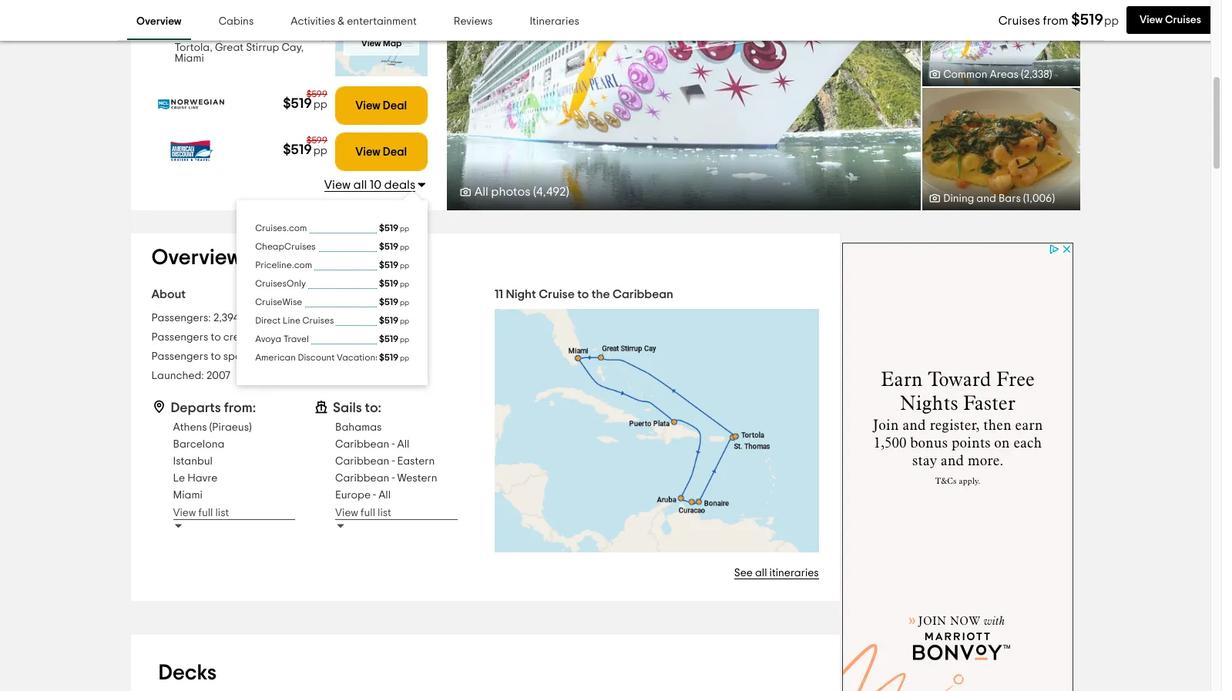 Task type: describe. For each thing, give the bounding box(es) containing it.
cruisesonly
[[255, 279, 306, 288]]

line
[[283, 316, 301, 325]]

bahamas
[[335, 423, 382, 433]]

activities & entertainment link
[[282, 5, 426, 40]]

$519 pp for cruisewise
[[379, 298, 409, 307]]

crew:
[[223, 332, 250, 343]]

europe
[[335, 490, 371, 501]]

discount
[[298, 353, 335, 362]]

$519 pp for cruisesonly
[[379, 279, 409, 288]]

( for 2,338
[[1021, 69, 1024, 80]]

0 vertical spatial all
[[475, 186, 489, 198]]

view map
[[361, 38, 402, 47]]

miami inside departs from: athens (piraeus) barcelona istanbul le havre miami
[[173, 490, 203, 501]]

1 horizontal spatial all
[[397, 439, 410, 450]]

bars
[[999, 194, 1021, 204]]

stirrup
[[246, 42, 279, 53]]

$519 pp for avoya travel
[[379, 335, 409, 344]]

about
[[151, 288, 186, 301]]

view full list for departs
[[173, 508, 229, 519]]

cay,
[[282, 42, 304, 53]]

to for passengers to crew: 2.23 :1
[[211, 332, 221, 343]]

) right bars
[[1053, 194, 1055, 204]]

cabins
[[219, 17, 254, 27]]

miami,
[[175, 21, 207, 32]]

avoya
[[255, 335, 281, 344]]

itineraries link
[[521, 5, 589, 40]]

decks
[[158, 663, 217, 684]]

departs from: athens (piraeus) barcelona istanbul le havre miami
[[171, 402, 256, 501]]

1 $599 $519 pp from the top
[[283, 90, 328, 111]]

( right bars
[[1024, 194, 1026, 204]]

( for 4,492
[[533, 186, 537, 198]]

1 vertical spatial overview
[[151, 248, 242, 269]]

common areas ( 2,338 )
[[944, 69, 1052, 80]]

route
[[173, 7, 206, 19]]

avoya travel
[[255, 335, 309, 344]]

map
[[383, 38, 402, 47]]

space:
[[223, 352, 257, 362]]

deals
[[384, 179, 416, 191]]

activities & entertainment
[[291, 17, 417, 27]]

aruba,
[[276, 21, 309, 32]]

(piraeus)
[[209, 423, 252, 433]]

puerto
[[209, 21, 242, 32]]

see
[[734, 568, 753, 579]]

western
[[397, 473, 438, 484]]

istanbul
[[173, 456, 213, 467]]

cruises inside cruises from $519 pp
[[999, 15, 1041, 27]]

sails
[[333, 402, 362, 416]]

39
[[259, 352, 271, 362]]

photos
[[491, 186, 531, 198]]

vacations
[[337, 353, 380, 362]]

2,338
[[1024, 69, 1050, 80]]

american
[[255, 353, 296, 362]]

2007
[[207, 371, 231, 382]]

travel
[[283, 335, 309, 344]]

10
[[370, 179, 382, 191]]

full for sails
[[361, 508, 375, 519]]

barcelona
[[173, 439, 225, 450]]

route miami, puerto plata, aruba, curacao, bonaire, st. thomas, tortola, great stirrup cay, miami
[[173, 7, 325, 64]]

departs
[[171, 402, 221, 416]]

$519 pp for priceline.com
[[379, 261, 409, 270]]

activities
[[291, 17, 335, 27]]

curacao,
[[175, 32, 222, 42]]

1 deal from the top
[[383, 100, 407, 112]]

$519 pp for direct line cruises
[[379, 316, 409, 325]]

and
[[977, 194, 997, 204]]

overview link
[[127, 5, 191, 40]]

bonaire,
[[224, 32, 265, 42]]

from:
[[224, 402, 256, 416]]

2 view deal from the top
[[356, 146, 407, 158]]

reviews
[[454, 17, 493, 27]]

passengers to crew: 2.23 :1
[[151, 332, 278, 343]]

cruise
[[539, 288, 575, 301]]

advertisement region
[[843, 243, 1074, 691]]

launched:
[[151, 371, 204, 382]]

passengers to space: 39 :1
[[151, 352, 277, 362]]

areas
[[990, 69, 1019, 80]]

dining
[[944, 194, 975, 204]]

crew:
[[256, 313, 284, 324]]

havre
[[187, 473, 218, 484]]

the map for this itinerary is not available at this time. image
[[495, 309, 819, 553]]

all photos ( 4,492 )
[[475, 186, 569, 198]]

1,006
[[1026, 194, 1053, 204]]

) for all photos ( 4,492 )
[[566, 186, 569, 198]]

the
[[592, 288, 610, 301]]

cheapcruises
[[255, 242, 316, 251]]



Task type: locate. For each thing, give the bounding box(es) containing it.
view deal up 10
[[356, 146, 407, 158]]

$519 pp for cruises.com
[[379, 224, 409, 233]]

common
[[944, 69, 988, 80]]

all
[[353, 179, 367, 191], [755, 568, 767, 579]]

0 vertical spatial view deal
[[356, 100, 407, 112]]

$519 pp
[[379, 224, 409, 233], [379, 242, 409, 251], [379, 261, 409, 270], [379, 279, 409, 288], [379, 298, 409, 307], [379, 316, 409, 325], [379, 335, 409, 344]]

overview
[[136, 17, 182, 27], [151, 248, 242, 269]]

11 night cruise to the caribbean
[[495, 288, 674, 301]]

full down havre
[[198, 508, 213, 519]]

0 vertical spatial $599 $519 pp
[[283, 90, 328, 111]]

)
[[1050, 69, 1052, 80], [566, 186, 569, 198], [1053, 194, 1055, 204]]

passengers for passengers to space:
[[151, 352, 208, 362]]

passengers for passengers to crew:
[[151, 332, 208, 343]]

( right areas
[[1021, 69, 1024, 80]]

st.
[[268, 32, 280, 42]]

1 passengers from the top
[[151, 332, 208, 343]]

pp
[[1105, 15, 1119, 27], [314, 99, 328, 110], [314, 145, 328, 157], [400, 225, 409, 233], [400, 244, 409, 251], [400, 262, 409, 270], [400, 281, 409, 288], [400, 299, 409, 307], [400, 318, 409, 325], [400, 336, 409, 344], [400, 355, 409, 362]]

&
[[338, 17, 345, 27]]

miami inside route miami, puerto plata, aruba, curacao, bonaire, st. thomas, tortola, great stirrup cay, miami
[[175, 53, 204, 64]]

great
[[215, 42, 244, 53]]

4 $519 pp from the top
[[379, 279, 409, 288]]

0 vertical spatial $599
[[306, 90, 328, 99]]

crew: 1,072
[[256, 313, 310, 324]]

all left 'photos'
[[475, 186, 489, 198]]

list for from:
[[215, 508, 229, 519]]

view full list down europe
[[335, 508, 392, 519]]

) right areas
[[1050, 69, 1052, 80]]

1 vertical spatial $599 $519 pp
[[283, 136, 328, 157]]

dining and bars ( 1,006 )
[[944, 194, 1055, 204]]

2 $519 pp from the top
[[379, 242, 409, 251]]

) for common areas ( 2,338 )
[[1050, 69, 1052, 80]]

) right 'photos'
[[566, 186, 569, 198]]

to
[[577, 288, 589, 301], [211, 332, 221, 343], [211, 352, 221, 362]]

( right 'photos'
[[533, 186, 537, 198]]

2.23
[[252, 332, 272, 343]]

$599
[[306, 90, 328, 99], [306, 136, 328, 145]]

1 view full list from the left
[[173, 508, 229, 519]]

priceline.com
[[255, 261, 312, 270]]

entertainment
[[347, 17, 417, 27]]

1 vertical spatial all
[[755, 568, 767, 579]]

view deal
[[356, 100, 407, 112], [356, 146, 407, 158]]

deal
[[383, 100, 407, 112], [383, 146, 407, 158]]

passengers:
[[151, 313, 211, 324]]

all
[[475, 186, 489, 198], [397, 439, 410, 450], [379, 490, 391, 501]]

view full list
[[173, 508, 229, 519], [335, 508, 392, 519]]

passengers
[[151, 332, 208, 343], [151, 352, 208, 362]]

to for passengers to space: 39 :1
[[211, 352, 221, 362]]

cruisewise
[[255, 298, 302, 307]]

itineraries
[[530, 17, 580, 27]]

3 $519 pp from the top
[[379, 261, 409, 270]]

cabins link
[[209, 5, 263, 40]]

view full list down havre
[[173, 508, 229, 519]]

view full list for sails
[[335, 508, 392, 519]]

$599 $519 pp down cay,
[[283, 90, 328, 111]]

passengers down passengers:
[[151, 332, 208, 343]]

from
[[1043, 15, 1069, 27]]

1 horizontal spatial cruises
[[999, 15, 1041, 27]]

eastern
[[397, 456, 435, 467]]

1 vertical spatial :1
[[271, 352, 277, 362]]

to left the
[[577, 288, 589, 301]]

list down havre
[[215, 508, 229, 519]]

0 horizontal spatial all
[[353, 179, 367, 191]]

1 horizontal spatial full
[[361, 508, 375, 519]]

1 horizontal spatial all
[[755, 568, 767, 579]]

(
[[1021, 69, 1024, 80], [533, 186, 537, 198], [1024, 194, 1026, 204]]

overview up curacao,
[[136, 17, 182, 27]]

view
[[1140, 15, 1163, 25], [361, 38, 381, 47], [356, 100, 381, 112], [356, 146, 381, 158], [324, 179, 351, 191], [173, 508, 196, 519], [335, 508, 358, 519]]

1 full from the left
[[198, 508, 213, 519]]

miami down curacao,
[[175, 53, 204, 64]]

cruises
[[999, 15, 1041, 27], [1166, 15, 1202, 25], [303, 316, 334, 325]]

1 vertical spatial deal
[[383, 146, 407, 158]]

view cruises
[[1140, 15, 1202, 25]]

full
[[198, 508, 213, 519], [361, 508, 375, 519]]

1 vertical spatial all
[[397, 439, 410, 450]]

2 $599 $519 pp from the top
[[283, 136, 328, 157]]

all right see
[[755, 568, 767, 579]]

to:
[[365, 402, 381, 416]]

direct
[[255, 316, 281, 325]]

0 vertical spatial overview
[[136, 17, 182, 27]]

all for view
[[353, 179, 367, 191]]

2 $599 from the top
[[306, 136, 328, 145]]

full for departs
[[198, 508, 213, 519]]

all up "eastern"
[[397, 439, 410, 450]]

pp inside cruises from $519 pp
[[1105, 15, 1119, 27]]

2 full from the left
[[361, 508, 375, 519]]

tortola,
[[175, 42, 213, 53]]

overview up about
[[151, 248, 242, 269]]

cruises from $519 pp
[[999, 12, 1119, 28]]

2 passengers from the top
[[151, 352, 208, 362]]

1 $519 pp from the top
[[379, 224, 409, 233]]

to down passengers to crew: 2.23 :1
[[211, 352, 221, 362]]

-
[[392, 439, 395, 450], [392, 456, 395, 467], [392, 473, 395, 484], [373, 490, 376, 501]]

0 horizontal spatial list
[[215, 508, 229, 519]]

1 vertical spatial to
[[211, 332, 221, 343]]

:1 down avoya
[[271, 352, 277, 362]]

$519 pp for cheapcruises
[[379, 242, 409, 251]]

7 $519 pp from the top
[[379, 335, 409, 344]]

miami
[[175, 53, 204, 64], [173, 490, 203, 501]]

passengers: 2,394
[[151, 313, 239, 324]]

0 horizontal spatial full
[[198, 508, 213, 519]]

:1 for passengers to space: 39 :1
[[271, 352, 277, 362]]

pp inside american discount vacations $519 pp
[[400, 355, 409, 362]]

view deal down view map
[[356, 100, 407, 112]]

night
[[506, 288, 536, 301]]

all left 10
[[353, 179, 367, 191]]

2 list from the left
[[378, 508, 392, 519]]

list for to:
[[378, 508, 392, 519]]

1 vertical spatial passengers
[[151, 352, 208, 362]]

2 deal from the top
[[383, 146, 407, 158]]

le
[[173, 473, 185, 484]]

:1 for passengers to crew: 2.23 :1
[[272, 332, 278, 343]]

caribbean
[[613, 288, 674, 301], [335, 439, 390, 450], [335, 456, 390, 467], [335, 473, 390, 484]]

0 vertical spatial all
[[353, 179, 367, 191]]

2 horizontal spatial all
[[475, 186, 489, 198]]

1 horizontal spatial view full list
[[335, 508, 392, 519]]

2 vertical spatial all
[[379, 490, 391, 501]]

list down sails to: bahamas caribbean - all caribbean - eastern caribbean - western europe - all
[[378, 508, 392, 519]]

11
[[495, 288, 503, 301]]

athens
[[173, 423, 207, 433]]

0 horizontal spatial all
[[379, 490, 391, 501]]

launched: 2007
[[151, 371, 231, 382]]

5 $519 pp from the top
[[379, 298, 409, 307]]

cruises.com
[[255, 224, 307, 233]]

0 vertical spatial passengers
[[151, 332, 208, 343]]

view all 10 deals
[[324, 179, 416, 191]]

miami down le
[[173, 490, 203, 501]]

reviews link
[[445, 5, 502, 40]]

0 vertical spatial :1
[[272, 332, 278, 343]]

2 vertical spatial to
[[211, 352, 221, 362]]

1 view deal from the top
[[356, 100, 407, 112]]

0 vertical spatial deal
[[383, 100, 407, 112]]

1 list from the left
[[215, 508, 229, 519]]

2 horizontal spatial cruises
[[1166, 15, 1202, 25]]

1 $599 from the top
[[306, 90, 328, 99]]

1 vertical spatial $599
[[306, 136, 328, 145]]

6 $519 pp from the top
[[379, 316, 409, 325]]

direct line cruises
[[255, 316, 334, 325]]

$599 down thomas,
[[306, 90, 328, 99]]

0 horizontal spatial cruises
[[303, 316, 334, 325]]

:1
[[272, 332, 278, 343], [271, 352, 277, 362]]

1 vertical spatial miami
[[173, 490, 203, 501]]

all for see
[[755, 568, 767, 579]]

$599 up view all 10 deals
[[306, 136, 328, 145]]

0 horizontal spatial view full list
[[173, 508, 229, 519]]

full down europe
[[361, 508, 375, 519]]

sails to: bahamas caribbean - all caribbean - eastern caribbean - western europe - all
[[333, 402, 438, 501]]

2 view full list from the left
[[335, 508, 392, 519]]

thomas,
[[282, 32, 325, 42]]

1,072
[[286, 313, 310, 324]]

deal up deals
[[383, 146, 407, 158]]

american discount vacations $519 pp
[[255, 353, 409, 362]]

$599 $519 pp
[[283, 90, 328, 111], [283, 136, 328, 157]]

4,492
[[537, 186, 566, 198]]

deal down map
[[383, 100, 407, 112]]

1 horizontal spatial list
[[378, 508, 392, 519]]

see all itineraries
[[734, 568, 819, 579]]

itineraries
[[770, 568, 819, 579]]

1 vertical spatial view deal
[[356, 146, 407, 158]]

$599 $519 pp up view all 10 deals
[[283, 136, 328, 157]]

plata,
[[245, 21, 274, 32]]

0 vertical spatial miami
[[175, 53, 204, 64]]

:1 down direct
[[272, 332, 278, 343]]

all right europe
[[379, 490, 391, 501]]

to up passengers to space: 39 :1
[[211, 332, 221, 343]]

passengers up launched:
[[151, 352, 208, 362]]

0 vertical spatial to
[[577, 288, 589, 301]]

2,394
[[213, 313, 239, 324]]



Task type: vqa. For each thing, say whether or not it's contained in the screenshot.
Activities & entertainment LINK
yes



